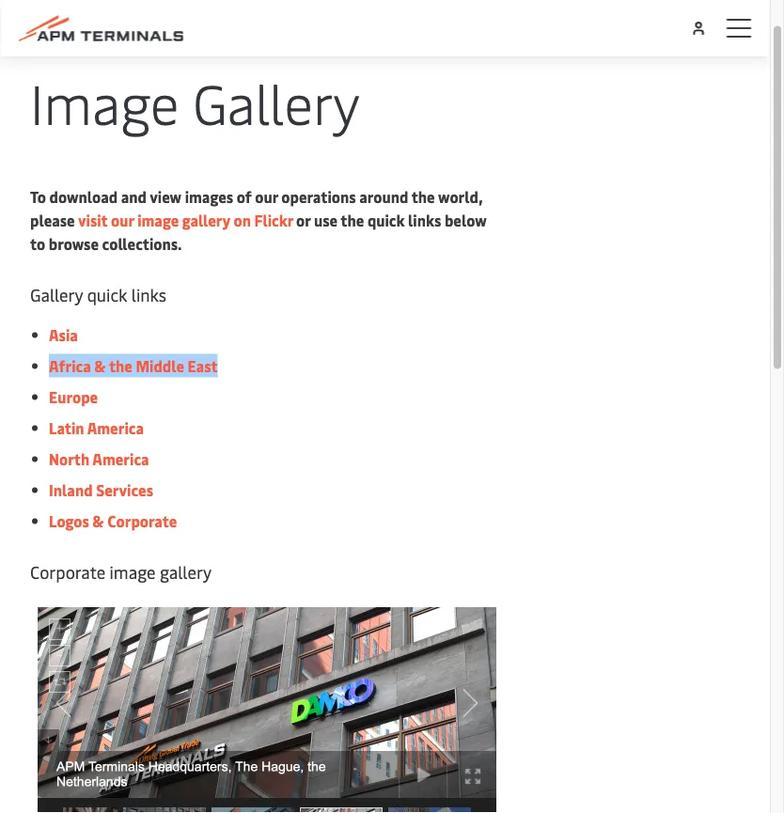 Task type: vqa. For each thing, say whether or not it's contained in the screenshot.
the topmost Los
no



Task type: describe. For each thing, give the bounding box(es) containing it.
europe
[[49, 387, 98, 407]]

quick inside or use the quick links below to browse collections.
[[368, 211, 405, 231]]

& for the
[[94, 356, 106, 376]]

use
[[314, 211, 338, 231]]

africa & the middle east link
[[49, 356, 218, 376]]

the inside to download and view images of our operations around the world, please
[[412, 187, 435, 207]]

logos & corporate link
[[49, 511, 177, 531]]

1 horizontal spatial corporate
[[107, 511, 177, 531]]

0 horizontal spatial quick
[[87, 284, 127, 307]]

to
[[30, 187, 46, 207]]

of
[[237, 187, 252, 207]]

visit
[[78, 211, 108, 231]]

north america
[[49, 449, 149, 469]]

east
[[188, 356, 218, 376]]

please
[[30, 211, 75, 231]]

asia
[[49, 325, 78, 345]]

latin america link
[[49, 418, 144, 438]]

the for east
[[109, 356, 132, 376]]

or use the quick links below to browse collections.
[[30, 211, 487, 254]]

around
[[359, 187, 409, 207]]

<
[[35, 7, 41, 25]]

images
[[185, 187, 233, 207]]

america for latin america
[[87, 418, 144, 438]]

0 vertical spatial gallery
[[182, 211, 230, 231]]

corporate image gallery
[[30, 560, 212, 584]]

logos
[[49, 511, 89, 531]]

& for corporate
[[92, 511, 104, 531]]

image
[[30, 65, 179, 139]]

our inside to download and view images of our operations around the world, please
[[255, 187, 278, 207]]

logos & corporate
[[49, 511, 177, 531]]

inland services
[[49, 480, 153, 500]]

global home link
[[45, 7, 121, 25]]

1 vertical spatial corporate
[[30, 560, 105, 584]]

flickr
[[254, 211, 293, 231]]

1 vertical spatial gallery
[[160, 560, 212, 584]]

gallery quick links
[[30, 284, 167, 307]]

1 vertical spatial image
[[110, 560, 156, 584]]

links inside or use the quick links below to browse collections.
[[408, 211, 441, 231]]

below
[[445, 211, 487, 231]]

europe link
[[49, 387, 98, 407]]

to
[[30, 234, 45, 254]]

and
[[121, 187, 147, 207]]

latin america
[[49, 418, 144, 438]]

browse
[[49, 234, 99, 254]]



Task type: locate. For each thing, give the bounding box(es) containing it.
1 vertical spatial the
[[341, 211, 364, 231]]

inland
[[49, 480, 93, 500]]

0 vertical spatial links
[[408, 211, 441, 231]]

services
[[96, 480, 153, 500]]

quick
[[368, 211, 405, 231], [87, 284, 127, 307]]

the left world,
[[412, 187, 435, 207]]

world,
[[438, 187, 483, 207]]

america
[[87, 418, 144, 438], [93, 449, 149, 469]]

1 horizontal spatial gallery
[[193, 65, 360, 139]]

view
[[150, 187, 182, 207]]

corporate down 'services'
[[107, 511, 177, 531]]

image down logos & corporate link
[[110, 560, 156, 584]]

0 horizontal spatial gallery
[[30, 284, 83, 307]]

latin
[[49, 418, 84, 438]]

0 horizontal spatial our
[[111, 211, 134, 231]]

gallery
[[193, 65, 360, 139], [30, 284, 83, 307]]

2 horizontal spatial the
[[412, 187, 435, 207]]

0 vertical spatial our
[[255, 187, 278, 207]]

0 horizontal spatial the
[[109, 356, 132, 376]]

image gallery
[[30, 65, 360, 139]]

& right africa
[[94, 356, 106, 376]]

&
[[94, 356, 106, 376], [92, 511, 104, 531]]

& right logos
[[92, 511, 104, 531]]

image down "view" at the top of the page
[[137, 211, 179, 231]]

links down "collections."
[[131, 284, 167, 307]]

0 horizontal spatial corporate
[[30, 560, 105, 584]]

1 vertical spatial quick
[[87, 284, 127, 307]]

on
[[234, 211, 251, 231]]

the left middle
[[109, 356, 132, 376]]

africa
[[49, 356, 91, 376]]

1 vertical spatial gallery
[[30, 284, 83, 307]]

download
[[49, 187, 118, 207]]

1 horizontal spatial quick
[[368, 211, 405, 231]]

0 vertical spatial corporate
[[107, 511, 177, 531]]

america up 'services'
[[93, 449, 149, 469]]

our right of
[[255, 187, 278, 207]]

0 horizontal spatial links
[[131, 284, 167, 307]]

america for north america
[[93, 449, 149, 469]]

0 vertical spatial image
[[137, 211, 179, 231]]

0 vertical spatial quick
[[368, 211, 405, 231]]

corporate
[[107, 511, 177, 531], [30, 560, 105, 584]]

1 vertical spatial our
[[111, 211, 134, 231]]

our down and
[[111, 211, 134, 231]]

home
[[86, 7, 121, 25]]

the inside or use the quick links below to browse collections.
[[341, 211, 364, 231]]

gallery
[[182, 211, 230, 231], [160, 560, 212, 584]]

to download and view images of our operations around the world, please
[[30, 187, 483, 231]]

or
[[296, 211, 311, 231]]

visit our image gallery on flickr
[[78, 211, 293, 231]]

image
[[137, 211, 179, 231], [110, 560, 156, 584]]

1 horizontal spatial the
[[341, 211, 364, 231]]

0 vertical spatial &
[[94, 356, 106, 376]]

visit our image gallery on flickr link
[[78, 211, 293, 231]]

gallery down images on the left of page
[[182, 211, 230, 231]]

0 vertical spatial america
[[87, 418, 144, 438]]

1 vertical spatial &
[[92, 511, 104, 531]]

the for links
[[341, 211, 364, 231]]

inland services link
[[49, 480, 153, 500]]

quick down 'around'
[[368, 211, 405, 231]]

north america link
[[49, 449, 149, 469]]

the
[[412, 187, 435, 207], [341, 211, 364, 231], [109, 356, 132, 376]]

gallery down logos & corporate link
[[160, 560, 212, 584]]

africa & the middle east
[[49, 356, 218, 376]]

0 vertical spatial gallery
[[193, 65, 360, 139]]

middle
[[136, 356, 184, 376]]

global
[[45, 7, 83, 25]]

2 vertical spatial the
[[109, 356, 132, 376]]

links
[[408, 211, 441, 231], [131, 284, 167, 307]]

links left the below
[[408, 211, 441, 231]]

america up north america
[[87, 418, 144, 438]]

the right use
[[341, 211, 364, 231]]

operations
[[282, 187, 356, 207]]

1 horizontal spatial links
[[408, 211, 441, 231]]

corporate down logos
[[30, 560, 105, 584]]

0 vertical spatial the
[[412, 187, 435, 207]]

north
[[49, 449, 90, 469]]

1 horizontal spatial our
[[255, 187, 278, 207]]

quick down browse
[[87, 284, 127, 307]]

our
[[255, 187, 278, 207], [111, 211, 134, 231]]

< global home
[[35, 7, 121, 25]]

asia link
[[49, 325, 78, 345]]

collections.
[[102, 234, 182, 254]]

1 vertical spatial america
[[93, 449, 149, 469]]

1 vertical spatial links
[[131, 284, 167, 307]]



